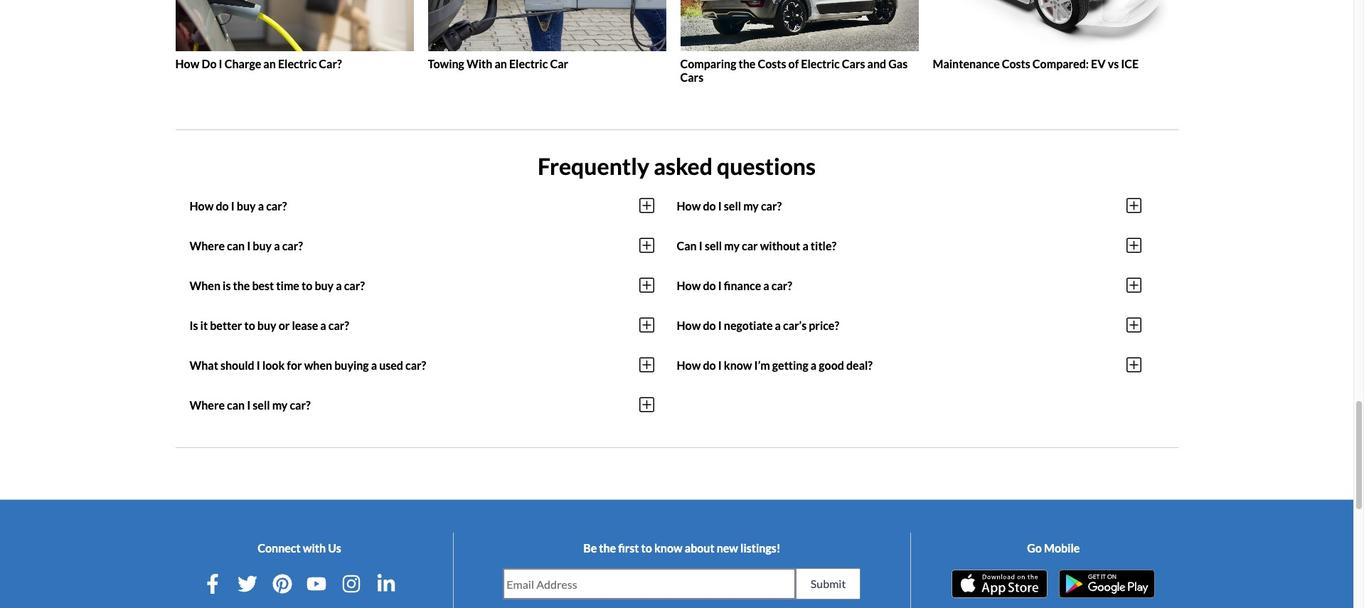 Task type: describe. For each thing, give the bounding box(es) containing it.
car? down questions at top right
[[761, 199, 782, 213]]

how do i charge an electric car? link
[[175, 0, 414, 70]]

getting
[[772, 358, 808, 372]]

go mobile
[[1027, 541, 1080, 555]]

where for where can i sell my car?
[[190, 398, 225, 412]]

a inside can i sell my car without a title? dropdown button
[[803, 239, 809, 252]]

1 vertical spatial sell
[[705, 239, 722, 252]]

car? right used
[[405, 358, 426, 372]]

when is the best time to buy a car?
[[190, 279, 365, 292]]

negotiate
[[724, 319, 773, 332]]

and
[[867, 57, 886, 70]]

car? up where can i buy a car?
[[266, 199, 287, 213]]

gas
[[888, 57, 908, 70]]

what
[[190, 358, 218, 372]]

when
[[304, 358, 332, 372]]

how for how do i buy a car?
[[190, 199, 214, 213]]

can for buy
[[227, 239, 245, 252]]

1 electric from the left
[[278, 57, 317, 70]]

do for buy
[[216, 199, 229, 213]]

how do i finance a car?
[[677, 279, 792, 292]]

what should i look for when buying a used car?
[[190, 358, 426, 372]]

it
[[200, 319, 208, 332]]

plus square image for how do i negotiate a car's price?
[[1126, 317, 1141, 334]]

where can i sell my car? button
[[190, 385, 654, 425]]

towing
[[428, 57, 464, 70]]

get it on google play image
[[1059, 570, 1155, 598]]

twitter image
[[237, 574, 257, 594]]

i for how do i negotiate a car's price?
[[718, 319, 722, 332]]

2 costs from the left
[[1002, 57, 1030, 70]]

is it better to buy or lease a car? button
[[190, 305, 654, 345]]

how for how do i negotiate a car's price?
[[677, 319, 701, 332]]

do for know
[[703, 358, 716, 372]]

linkedin image
[[376, 574, 396, 594]]

finance
[[724, 279, 761, 292]]

how for how do i know i'm getting a good deal?
[[677, 358, 701, 372]]

2 electric from the left
[[509, 57, 548, 70]]

plus square image for where can i sell my car?
[[639, 396, 654, 413]]

of
[[788, 57, 799, 70]]

submit
[[811, 577, 846, 591]]

a inside 'how do i finance a car?' dropdown button
[[763, 279, 769, 292]]

about
[[685, 541, 715, 555]]

car
[[550, 57, 568, 70]]

do for sell
[[703, 199, 716, 213]]

us
[[328, 541, 341, 555]]

where can i sell my car?
[[190, 398, 311, 412]]

comparing
[[680, 57, 736, 70]]

compared:
[[1033, 57, 1089, 70]]

price?
[[809, 319, 839, 332]]

1 an from the left
[[263, 57, 276, 70]]

where can i buy a car?
[[190, 239, 303, 252]]

buy inside 'dropdown button'
[[257, 319, 276, 332]]

i inside can i sell my car without a title? dropdown button
[[699, 239, 703, 252]]

used
[[379, 358, 403, 372]]

do
[[202, 57, 217, 70]]

is
[[223, 279, 231, 292]]

connect with us
[[258, 541, 341, 555]]

should
[[220, 358, 254, 372]]

can i sell my car without a title? button
[[677, 226, 1141, 266]]

vs
[[1108, 57, 1119, 70]]

plus square image for how do i sell my car?
[[1126, 197, 1141, 214]]

where for where can i buy a car?
[[190, 239, 225, 252]]

how for how do i charge an electric car?
[[175, 57, 199, 70]]

better
[[210, 319, 242, 332]]

or
[[279, 319, 290, 332]]

first
[[618, 541, 639, 555]]

comparing the costs of electric cars and gas cars
[[680, 57, 908, 84]]

deal?
[[846, 358, 873, 372]]

with
[[467, 57, 492, 70]]

how do i charge an electric car?
[[175, 57, 342, 70]]

good
[[819, 358, 844, 372]]

2 an from the left
[[495, 57, 507, 70]]

frequently asked questions
[[538, 152, 816, 180]]

can for sell
[[227, 398, 245, 412]]

for
[[287, 358, 302, 372]]

how do i negotiate a car's price? button
[[677, 305, 1141, 345]]

download on the app store image
[[952, 570, 1048, 598]]

sell for how do i sell my car?
[[724, 199, 741, 213]]

youtube image
[[307, 574, 327, 594]]

car? up time
[[282, 239, 303, 252]]

buy right time
[[315, 279, 334, 292]]

is
[[190, 319, 198, 332]]

best
[[252, 279, 274, 292]]

sell for where can i sell my car?
[[253, 398, 270, 412]]

a inside the when is the best time to buy a car? dropdown button
[[336, 279, 342, 292]]

maintenance costs compared: ev vs ice
[[933, 57, 1139, 70]]

how do i negotiate a car's price?
[[677, 319, 839, 332]]

i for how do i buy a car?
[[231, 199, 235, 213]]

ice
[[1121, 57, 1139, 70]]

car
[[742, 239, 758, 252]]

frequently
[[538, 152, 649, 180]]

new
[[717, 541, 738, 555]]

plus square image for how do i finance a car?
[[1126, 277, 1141, 294]]

lease
[[292, 319, 318, 332]]

time
[[276, 279, 299, 292]]

buying
[[334, 358, 369, 372]]

pinterest image
[[272, 574, 292, 594]]

without
[[760, 239, 800, 252]]

do for negotiate
[[703, 319, 716, 332]]

ev
[[1091, 57, 1106, 70]]

costs inside "comparing the costs of electric cars and gas cars"
[[758, 57, 786, 70]]

maintenance costs compared: ev vs ice image
[[933, 0, 1171, 51]]

with
[[303, 541, 326, 555]]

a inside how do i know i'm getting a good deal? dropdown button
[[811, 358, 817, 372]]

how for how do i sell my car?
[[677, 199, 701, 213]]



Task type: locate. For each thing, give the bounding box(es) containing it.
i inside what should i look for when buying a used car? dropdown button
[[257, 358, 260, 372]]

maintenance
[[933, 57, 1000, 70]]

i down how do i buy a car?
[[247, 239, 251, 252]]

my left car
[[724, 239, 740, 252]]

sell inside dropdown button
[[253, 398, 270, 412]]

do inside how do i buy a car? dropdown button
[[216, 199, 229, 213]]

electric right 'of'
[[801, 57, 840, 70]]

2 horizontal spatial the
[[739, 57, 756, 70]]

plus square image for where can i buy a car?
[[639, 237, 654, 254]]

0 horizontal spatial electric
[[278, 57, 317, 70]]

be
[[583, 541, 597, 555]]

electric left car?
[[278, 57, 317, 70]]

towing with an electric car link
[[428, 0, 666, 70]]

electric inside "comparing the costs of electric cars and gas cars"
[[801, 57, 840, 70]]

i inside the how do i negotiate a car's price? dropdown button
[[718, 319, 722, 332]]

0 horizontal spatial know
[[654, 541, 683, 555]]

i for where can i sell my car?
[[247, 398, 251, 412]]

comparing the costs of electric cars and gas cars image
[[680, 0, 919, 51]]

i inside where can i buy a car? dropdown button
[[247, 239, 251, 252]]

0 vertical spatial know
[[724, 358, 752, 372]]

towing with an electric car image
[[428, 0, 666, 51]]

i left finance
[[718, 279, 722, 292]]

a left the car's
[[775, 319, 781, 332]]

plus square image
[[1126, 237, 1141, 254], [1126, 277, 1141, 294], [639, 317, 654, 334], [639, 357, 654, 374], [639, 396, 654, 413]]

asked
[[654, 152, 713, 180]]

submit button
[[796, 568, 861, 600]]

cars left "and"
[[842, 57, 865, 70]]

listings!
[[740, 541, 781, 555]]

0 vertical spatial can
[[227, 239, 245, 252]]

plus square image inside the when is the best time to buy a car? dropdown button
[[639, 277, 654, 294]]

a up "when is the best time to buy a car?"
[[274, 239, 280, 252]]

how do i buy a car?
[[190, 199, 287, 213]]

plus square image inside is it better to buy or lease a car? 'dropdown button'
[[639, 317, 654, 334]]

where inside dropdown button
[[190, 398, 225, 412]]

a left used
[[371, 358, 377, 372]]

i inside where can i sell my car? dropdown button
[[247, 398, 251, 412]]

i inside the how do i charge an electric car? link
[[219, 57, 222, 70]]

1 vertical spatial can
[[227, 398, 245, 412]]

car?
[[266, 199, 287, 213], [761, 199, 782, 213], [282, 239, 303, 252], [344, 279, 365, 292], [772, 279, 792, 292], [328, 319, 349, 332], [405, 358, 426, 372], [290, 398, 311, 412]]

0 horizontal spatial costs
[[758, 57, 786, 70]]

know inside dropdown button
[[724, 358, 752, 372]]

the right be
[[599, 541, 616, 555]]

do inside the how do i negotiate a car's price? dropdown button
[[703, 319, 716, 332]]

the inside "comparing the costs of electric cars and gas cars"
[[739, 57, 756, 70]]

what should i look for when buying a used car? button
[[190, 345, 654, 385]]

the right comparing
[[739, 57, 756, 70]]

do inside how do i know i'm getting a good deal? dropdown button
[[703, 358, 716, 372]]

can
[[677, 239, 697, 252]]

car's
[[783, 319, 807, 332]]

0 horizontal spatial my
[[272, 398, 288, 412]]

the for comparing
[[739, 57, 756, 70]]

0 horizontal spatial to
[[244, 319, 255, 332]]

connect
[[258, 541, 301, 555]]

an right with
[[495, 57, 507, 70]]

to
[[302, 279, 312, 292], [244, 319, 255, 332], [641, 541, 652, 555]]

plus square image for how do i buy a car?
[[639, 197, 654, 214]]

car? inside dropdown button
[[290, 398, 311, 412]]

costs left 'of'
[[758, 57, 786, 70]]

car? inside 'dropdown button'
[[328, 319, 349, 332]]

0 vertical spatial where
[[190, 239, 225, 252]]

title?
[[811, 239, 837, 252]]

1 horizontal spatial sell
[[705, 239, 722, 252]]

a inside where can i buy a car? dropdown button
[[274, 239, 280, 252]]

i inside 'how do i finance a car?' dropdown button
[[718, 279, 722, 292]]

Email Address email field
[[504, 569, 795, 599]]

sell up can i sell my car without a title?
[[724, 199, 741, 213]]

the
[[739, 57, 756, 70], [233, 279, 250, 292], [599, 541, 616, 555]]

buy
[[237, 199, 256, 213], [253, 239, 272, 252], [315, 279, 334, 292], [257, 319, 276, 332]]

to right better
[[244, 319, 255, 332]]

to inside 'dropdown button'
[[244, 319, 255, 332]]

2 vertical spatial to
[[641, 541, 652, 555]]

instagram image
[[342, 574, 361, 594]]

can down how do i buy a car?
[[227, 239, 245, 252]]

plus square image inside how do i buy a car? dropdown button
[[639, 197, 654, 214]]

a left "title?"
[[803, 239, 809, 252]]

where down what
[[190, 398, 225, 412]]

do for finance
[[703, 279, 716, 292]]

plus square image inside how do i know i'm getting a good deal? dropdown button
[[1126, 357, 1141, 374]]

1 horizontal spatial to
[[302, 279, 312, 292]]

2 vertical spatial sell
[[253, 398, 270, 412]]

plus square image for how do i know i'm getting a good deal?
[[1126, 357, 1141, 374]]

where can i buy a car? button
[[190, 226, 654, 266]]

1 vertical spatial know
[[654, 541, 683, 555]]

questions
[[717, 152, 816, 180]]

do left i'm
[[703, 358, 716, 372]]

a inside how do i buy a car? dropdown button
[[258, 199, 264, 213]]

plus square image inside the how do i negotiate a car's price? dropdown button
[[1126, 317, 1141, 334]]

facebook image
[[203, 574, 223, 594]]

do up where can i buy a car?
[[216, 199, 229, 213]]

where inside dropdown button
[[190, 239, 225, 252]]

know left i'm
[[724, 358, 752, 372]]

how for how do i finance a car?
[[677, 279, 701, 292]]

how
[[175, 57, 199, 70], [190, 199, 214, 213], [677, 199, 701, 213], [677, 279, 701, 292], [677, 319, 701, 332], [677, 358, 701, 372]]

is it better to buy or lease a car?
[[190, 319, 349, 332]]

0 horizontal spatial an
[[263, 57, 276, 70]]

how do i know i'm getting a good deal?
[[677, 358, 873, 372]]

1 where from the top
[[190, 239, 225, 252]]

charge
[[225, 57, 261, 70]]

my for how do i sell my car?
[[743, 199, 759, 213]]

an
[[263, 57, 276, 70], [495, 57, 507, 70]]

where
[[190, 239, 225, 252], [190, 398, 225, 412]]

1 costs from the left
[[758, 57, 786, 70]]

how do i finance a car? button
[[677, 266, 1141, 305]]

sell
[[724, 199, 741, 213], [705, 239, 722, 252], [253, 398, 270, 412]]

a right finance
[[763, 279, 769, 292]]

2 where from the top
[[190, 398, 225, 412]]

do left 'negotiate'
[[703, 319, 716, 332]]

i for what should i look for when buying a used car?
[[257, 358, 260, 372]]

i for how do i sell my car?
[[718, 199, 722, 213]]

a up where can i buy a car?
[[258, 199, 264, 213]]

car? right finance
[[772, 279, 792, 292]]

i'm
[[754, 358, 770, 372]]

1 horizontal spatial the
[[599, 541, 616, 555]]

0 vertical spatial sell
[[724, 199, 741, 213]]

car? right lease
[[328, 319, 349, 332]]

1 horizontal spatial cars
[[842, 57, 865, 70]]

towing with an electric car
[[428, 57, 568, 70]]

can inside where can i sell my car? dropdown button
[[227, 398, 245, 412]]

know
[[724, 358, 752, 372], [654, 541, 683, 555]]

i
[[219, 57, 222, 70], [231, 199, 235, 213], [718, 199, 722, 213], [247, 239, 251, 252], [699, 239, 703, 252], [718, 279, 722, 292], [718, 319, 722, 332], [257, 358, 260, 372], [718, 358, 722, 372], [247, 398, 251, 412]]

sell down look at the bottom of the page
[[253, 398, 270, 412]]

i for where can i buy a car?
[[247, 239, 251, 252]]

i inside how do i know i'm getting a good deal? dropdown button
[[718, 358, 722, 372]]

my
[[743, 199, 759, 213], [724, 239, 740, 252], [272, 398, 288, 412]]

when
[[190, 279, 220, 292]]

i for how do i finance a car?
[[718, 279, 722, 292]]

buy left or
[[257, 319, 276, 332]]

plus square image for what should i look for when buying a used car?
[[639, 357, 654, 374]]

2 horizontal spatial to
[[641, 541, 652, 555]]

can inside where can i buy a car? dropdown button
[[227, 239, 245, 252]]

1 vertical spatial the
[[233, 279, 250, 292]]

1 vertical spatial to
[[244, 319, 255, 332]]

how do i know i'm getting a good deal? button
[[677, 345, 1141, 385]]

i up can i sell my car without a title?
[[718, 199, 722, 213]]

plus square image for when is the best time to buy a car?
[[639, 277, 654, 294]]

can
[[227, 239, 245, 252], [227, 398, 245, 412]]

electric left car
[[509, 57, 548, 70]]

know left about on the bottom right of the page
[[654, 541, 683, 555]]

i for how do i charge an electric car?
[[219, 57, 222, 70]]

i for how do i know i'm getting a good deal?
[[718, 358, 722, 372]]

plus square image inside what should i look for when buying a used car? dropdown button
[[639, 357, 654, 374]]

a inside the how do i negotiate a car's price? dropdown button
[[775, 319, 781, 332]]

the inside the when is the best time to buy a car? dropdown button
[[233, 279, 250, 292]]

do inside 'how do i finance a car?' dropdown button
[[703, 279, 716, 292]]

an right charge
[[263, 57, 276, 70]]

how do i sell my car?
[[677, 199, 782, 213]]

2 can from the top
[[227, 398, 245, 412]]

a inside is it better to buy or lease a car? 'dropdown button'
[[320, 319, 326, 332]]

1 horizontal spatial electric
[[509, 57, 548, 70]]

1 vertical spatial where
[[190, 398, 225, 412]]

car? down for
[[290, 398, 311, 412]]

2 vertical spatial my
[[272, 398, 288, 412]]

plus square image inside 'how do i finance a car?' dropdown button
[[1126, 277, 1141, 294]]

plus square image for is it better to buy or lease a car?
[[639, 317, 654, 334]]

0 horizontal spatial sell
[[253, 398, 270, 412]]

i left i'm
[[718, 358, 722, 372]]

0 vertical spatial my
[[743, 199, 759, 213]]

3 electric from the left
[[801, 57, 840, 70]]

the for be
[[599, 541, 616, 555]]

costs left compared:
[[1002, 57, 1030, 70]]

to inside dropdown button
[[302, 279, 312, 292]]

a right time
[[336, 279, 342, 292]]

cars
[[842, 57, 865, 70], [680, 70, 704, 84]]

comparing the costs of electric cars and gas cars link
[[680, 0, 919, 84]]

plus square image for can i sell my car without a title?
[[1126, 237, 1141, 254]]

to right first
[[641, 541, 652, 555]]

when is the best time to buy a car? button
[[190, 266, 654, 305]]

1 horizontal spatial my
[[724, 239, 740, 252]]

be the first to know about new listings!
[[583, 541, 781, 555]]

2 horizontal spatial sell
[[724, 199, 741, 213]]

1 horizontal spatial costs
[[1002, 57, 1030, 70]]

how do i buy a car? button
[[190, 186, 654, 226]]

2 horizontal spatial electric
[[801, 57, 840, 70]]

plus square image inside can i sell my car without a title? dropdown button
[[1126, 237, 1141, 254]]

0 vertical spatial to
[[302, 279, 312, 292]]

1 can from the top
[[227, 239, 245, 252]]

how do i sell my car? button
[[677, 186, 1141, 226]]

i inside how do i buy a car? dropdown button
[[231, 199, 235, 213]]

do inside how do i sell my car? dropdown button
[[703, 199, 716, 213]]

i inside how do i sell my car? dropdown button
[[718, 199, 722, 213]]

can i sell my car without a title?
[[677, 239, 837, 252]]

how do i charge an electric car? image
[[175, 0, 414, 51]]

a left good
[[811, 358, 817, 372]]

to for be the first to know about new listings!
[[641, 541, 652, 555]]

buy inside dropdown button
[[237, 199, 256, 213]]

to right time
[[302, 279, 312, 292]]

car?
[[319, 57, 342, 70]]

0 vertical spatial the
[[739, 57, 756, 70]]

i down should
[[247, 398, 251, 412]]

my up car
[[743, 199, 759, 213]]

i right can
[[699, 239, 703, 252]]

costs
[[758, 57, 786, 70], [1002, 57, 1030, 70]]

electric
[[278, 57, 317, 70], [509, 57, 548, 70], [801, 57, 840, 70]]

can down should
[[227, 398, 245, 412]]

car? right time
[[344, 279, 365, 292]]

1 horizontal spatial an
[[495, 57, 507, 70]]

a inside what should i look for when buying a used car? dropdown button
[[371, 358, 377, 372]]

plus square image inside how do i sell my car? dropdown button
[[1126, 197, 1141, 214]]

i right do
[[219, 57, 222, 70]]

do down asked
[[703, 199, 716, 213]]

i left look at the bottom of the page
[[257, 358, 260, 372]]

i left 'negotiate'
[[718, 319, 722, 332]]

0 horizontal spatial the
[[233, 279, 250, 292]]

do
[[216, 199, 229, 213], [703, 199, 716, 213], [703, 279, 716, 292], [703, 319, 716, 332], [703, 358, 716, 372]]

i up where can i buy a car?
[[231, 199, 235, 213]]

my inside dropdown button
[[272, 398, 288, 412]]

1 vertical spatial my
[[724, 239, 740, 252]]

look
[[262, 358, 285, 372]]

plus square image
[[639, 197, 654, 214], [1126, 197, 1141, 214], [639, 237, 654, 254], [639, 277, 654, 294], [1126, 317, 1141, 334], [1126, 357, 1141, 374]]

the right is
[[233, 279, 250, 292]]

go
[[1027, 541, 1042, 555]]

maintenance costs compared: ev vs ice link
[[933, 0, 1171, 70]]

cars down comparing
[[680, 70, 704, 84]]

buy up where can i buy a car?
[[237, 199, 256, 213]]

plus square image inside where can i sell my car? dropdown button
[[639, 396, 654, 413]]

where up when
[[190, 239, 225, 252]]

1 horizontal spatial know
[[724, 358, 752, 372]]

to for is it better to buy or lease a car?
[[244, 319, 255, 332]]

0 horizontal spatial cars
[[680, 70, 704, 84]]

buy up best
[[253, 239, 272, 252]]

2 horizontal spatial my
[[743, 199, 759, 213]]

a right lease
[[320, 319, 326, 332]]

my for where can i sell my car?
[[272, 398, 288, 412]]

do left finance
[[703, 279, 716, 292]]

mobile
[[1044, 541, 1080, 555]]

2 vertical spatial the
[[599, 541, 616, 555]]

plus square image inside where can i buy a car? dropdown button
[[639, 237, 654, 254]]

sell right can
[[705, 239, 722, 252]]

my down look at the bottom of the page
[[272, 398, 288, 412]]

a
[[258, 199, 264, 213], [274, 239, 280, 252], [803, 239, 809, 252], [336, 279, 342, 292], [763, 279, 769, 292], [320, 319, 326, 332], [775, 319, 781, 332], [371, 358, 377, 372], [811, 358, 817, 372]]



Task type: vqa. For each thing, say whether or not it's contained in the screenshot.
"Offers""
no



